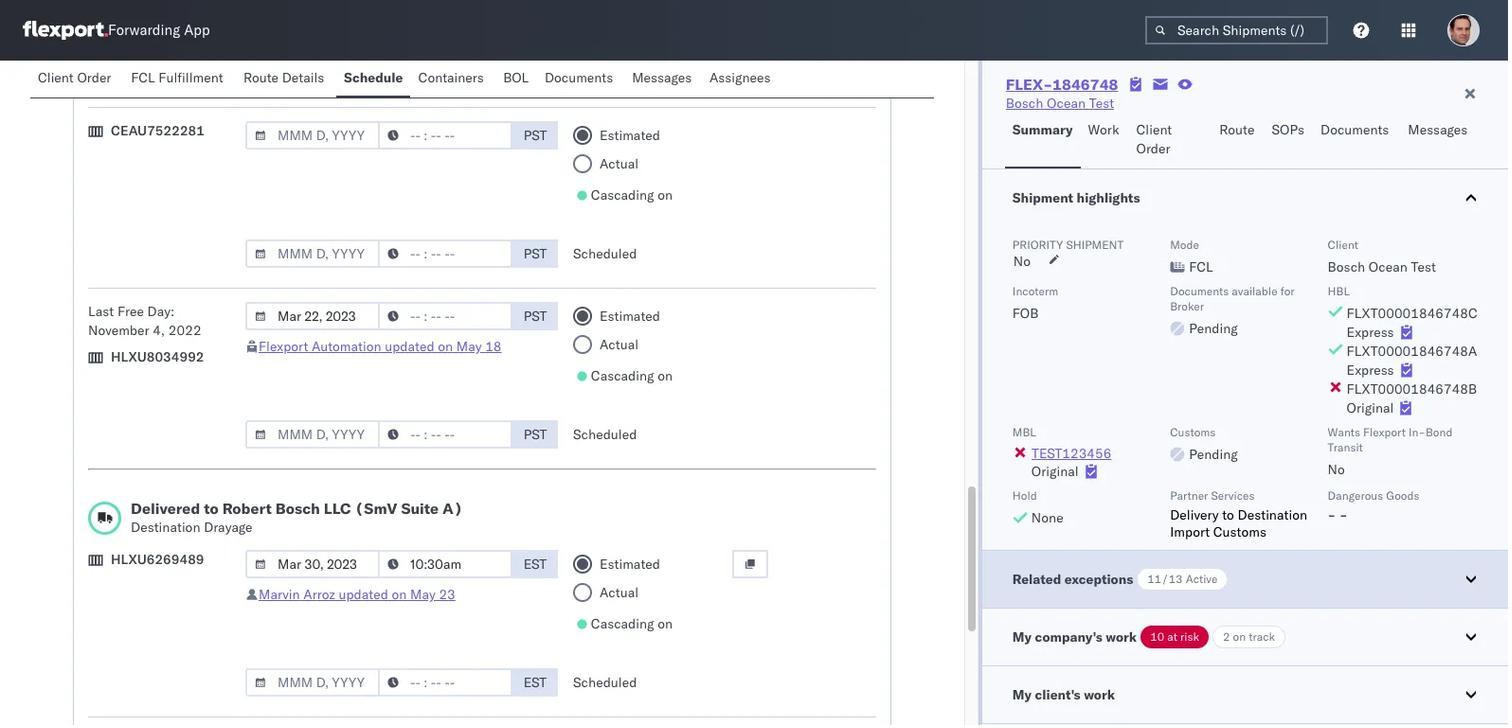 Task type: vqa. For each thing, say whether or not it's contained in the screenshot.
Scheduled corresponding to 1st -- : -- -- text box from the bottom of the page
yes



Task type: describe. For each thing, give the bounding box(es) containing it.
3 pst from the top
[[524, 245, 547, 262]]

10 at risk
[[1151, 630, 1200, 644]]

automation
[[312, 338, 381, 355]]

last free day: november 4, 2022
[[88, 303, 201, 339]]

active
[[1186, 572, 1218, 587]]

transit
[[1328, 441, 1363, 455]]

schedule button
[[336, 61, 411, 98]]

11/13 active
[[1148, 572, 1218, 587]]

services
[[1211, 489, 1255, 503]]

pending for customs
[[1189, 446, 1238, 463]]

bosch ocean test link
[[1006, 94, 1115, 113]]

fcl for fcl
[[1189, 259, 1213, 276]]

fob
[[1013, 305, 1039, 322]]

shipment
[[1066, 238, 1124, 252]]

highlights
[[1077, 190, 1141, 207]]

-- : -- -- text field for 2nd mmm d, yyyy text field
[[378, 121, 513, 150]]

2 -- : -- -- text field from the top
[[378, 421, 513, 449]]

1 horizontal spatial messages button
[[1401, 113, 1478, 169]]

hbl
[[1328, 284, 1350, 298]]

documents for the bottom documents 'button'
[[1321, 121, 1389, 138]]

-- : -- -- text field for first mmm d, yyyy text field from the bottom of the page
[[378, 669, 513, 697]]

bond
[[1426, 425, 1453, 440]]

dangerous goods - -
[[1328, 489, 1420, 524]]

4,
[[153, 322, 165, 339]]

track
[[1249, 630, 1275, 644]]

broker
[[1170, 299, 1204, 314]]

0 vertical spatial documents button
[[537, 61, 625, 98]]

in-
[[1409, 425, 1426, 440]]

destination inside the partner services delivery to destination import customs
[[1238, 507, 1308, 524]]

flxt00001846748a
[[1347, 343, 1478, 360]]

app
[[184, 21, 210, 39]]

summary button
[[1005, 113, 1081, 169]]

fcl for fcl fulfillment
[[131, 69, 155, 86]]

ceau7522281
[[111, 122, 205, 139]]

work
[[1088, 121, 1120, 138]]

route button
[[1212, 113, 1265, 169]]

flex-1846748 link
[[1006, 75, 1119, 94]]

dangerous
[[1328, 489, 1384, 503]]

10
[[1151, 630, 1165, 644]]

forwarding app link
[[23, 21, 210, 40]]

4 mmm d, yyyy text field from the top
[[245, 669, 380, 697]]

to inside delivered to robert bosch llc (smv suite a) destination drayage
[[204, 499, 219, 518]]

related exceptions
[[1013, 571, 1134, 588]]

containers button
[[411, 61, 496, 98]]

route for route details
[[243, 69, 279, 86]]

may for 23
[[410, 587, 436, 604]]

containers
[[418, 69, 484, 86]]

bol
[[503, 69, 529, 86]]

express for flxt00001846748c
[[1347, 324, 1394, 341]]

2022
[[169, 322, 201, 339]]

2 on track
[[1223, 630, 1275, 644]]

no inside wants flexport in-bond transit no
[[1328, 461, 1345, 479]]

bosch inside delivered to robert bosch llc (smv suite a) destination drayage
[[276, 499, 320, 518]]

1 vertical spatial documents button
[[1313, 113, 1401, 169]]

mmm d, yyyy text field for arroz
[[245, 551, 380, 579]]

cascading on for est
[[591, 616, 673, 633]]

partner
[[1170, 489, 1209, 503]]

23
[[439, 587, 456, 604]]

1 vertical spatial original
[[1032, 463, 1079, 480]]

1 vertical spatial client order button
[[1129, 113, 1212, 169]]

destination inside delivered to robert bosch llc (smv suite a) destination drayage
[[131, 519, 200, 536]]

-- : -- -- text field for first mmm d, yyyy text field from the top of the page
[[378, 59, 513, 87]]

1 vertical spatial order
[[1137, 140, 1171, 157]]

my client's work
[[1013, 687, 1115, 704]]

actual for pst
[[600, 336, 639, 353]]

1 horizontal spatial client order
[[1137, 121, 1172, 157]]

pst for first mmm d, yyyy text field from the top of the page
[[524, 64, 547, 81]]

available
[[1232, 284, 1278, 298]]

3 scheduled from the top
[[573, 426, 637, 443]]

flex-1846748
[[1006, 75, 1119, 94]]

0 vertical spatial order
[[77, 69, 111, 86]]

2 mmm d, yyyy text field from the top
[[245, 121, 380, 150]]

sops
[[1272, 121, 1305, 138]]

wants
[[1328, 425, 1361, 440]]

1 - from the left
[[1328, 507, 1336, 524]]

delivered to robert bosch llc (smv suite a) destination drayage
[[131, 499, 463, 536]]

partner services delivery to destination import customs
[[1170, 489, 1308, 541]]

bosch ocean test
[[1006, 95, 1115, 112]]

at
[[1168, 630, 1178, 644]]

last
[[88, 303, 114, 320]]

ocean inside 'link'
[[1047, 95, 1086, 112]]

1 vertical spatial client
[[1137, 121, 1172, 138]]

0 vertical spatial customs
[[1170, 425, 1216, 440]]

flexport automation updated on may 18 button
[[259, 338, 502, 355]]

flexport automation updated on may 18
[[259, 338, 502, 355]]

hlxu6269489
[[111, 551, 204, 569]]

incoterm
[[1013, 284, 1059, 298]]

details
[[282, 69, 324, 86]]

assignees button
[[702, 61, 782, 98]]

test inside bosch ocean test 'link'
[[1089, 95, 1115, 112]]

documents for documents available for broker
[[1170, 284, 1229, 298]]

priority shipment
[[1013, 238, 1124, 252]]

robert
[[222, 499, 272, 518]]

hlxu8034992
[[111, 349, 204, 366]]

1 horizontal spatial original
[[1347, 400, 1394, 417]]

hold
[[1013, 489, 1037, 503]]

updated for automation
[[385, 338, 435, 355]]

forwarding app
[[108, 21, 210, 39]]

day:
[[147, 303, 175, 320]]

route details button
[[236, 61, 336, 98]]

11/13
[[1148, 572, 1183, 587]]

shipment
[[1013, 190, 1074, 207]]

2 est from the top
[[524, 675, 547, 692]]

0 horizontal spatial client order button
[[30, 61, 123, 98]]

flxt00001846748c
[[1347, 305, 1478, 322]]

estimated for pst
[[600, 308, 660, 325]]

flexport inside wants flexport in-bond transit no
[[1364, 425, 1406, 440]]

schedule
[[344, 69, 403, 86]]

fcl fulfillment button
[[123, 61, 236, 98]]

0 horizontal spatial client
[[38, 69, 74, 86]]

1846748
[[1053, 75, 1119, 94]]

ocean inside 'client bosch ocean test incoterm fob'
[[1369, 259, 1408, 276]]

work for my company's work
[[1106, 629, 1137, 646]]

wants flexport in-bond transit no
[[1328, 425, 1453, 479]]

cascading for pst
[[591, 368, 654, 385]]

0 horizontal spatial no
[[1014, 253, 1031, 270]]

4 scheduled from the top
[[573, 675, 637, 692]]



Task type: locate. For each thing, give the bounding box(es) containing it.
0 horizontal spatial fcl
[[131, 69, 155, 86]]

-- : -- -- text field up 23
[[378, 551, 513, 579]]

destination down services at the right of the page
[[1238, 507, 1308, 524]]

test123456
[[1032, 445, 1112, 462]]

documents right sops
[[1321, 121, 1389, 138]]

1 vertical spatial messages button
[[1401, 113, 1478, 169]]

flxt00001846748b
[[1347, 381, 1478, 398]]

work for my client's work
[[1084, 687, 1115, 704]]

0 vertical spatial messages button
[[625, 61, 702, 98]]

may
[[457, 338, 482, 355], [410, 587, 436, 604]]

messages
[[632, 69, 692, 86], [1408, 121, 1468, 138]]

forwarding
[[108, 21, 180, 39]]

2 horizontal spatial documents
[[1321, 121, 1389, 138]]

1 vertical spatial updated
[[339, 587, 388, 604]]

0 vertical spatial flexport
[[259, 338, 308, 355]]

may for 18
[[457, 338, 482, 355]]

1 vertical spatial flexport
[[1364, 425, 1406, 440]]

3 mmm d, yyyy text field from the top
[[245, 421, 380, 449]]

cascading for est
[[591, 616, 654, 633]]

to inside the partner services delivery to destination import customs
[[1223, 507, 1235, 524]]

0 vertical spatial actual
[[600, 155, 639, 172]]

1 vertical spatial cascading
[[591, 368, 654, 385]]

may left the 18
[[457, 338, 482, 355]]

client order button down flexport. image
[[30, 61, 123, 98]]

flexport. image
[[23, 21, 108, 40]]

estimated for est
[[600, 556, 660, 573]]

4 -- : -- -- text field from the top
[[378, 669, 513, 697]]

1 my from the top
[[1013, 629, 1032, 646]]

0 vertical spatial original
[[1347, 400, 1394, 417]]

1 vertical spatial client order
[[1137, 121, 1172, 157]]

1 express from the top
[[1347, 324, 1394, 341]]

my for my client's work
[[1013, 687, 1032, 704]]

1 scheduled from the top
[[573, 64, 637, 81]]

client bosch ocean test incoterm fob
[[1013, 238, 1436, 322]]

1 estimated from the top
[[600, 127, 660, 144]]

2 horizontal spatial client
[[1328, 238, 1359, 252]]

0 vertical spatial cascading
[[591, 187, 654, 204]]

bosch inside 'client bosch ocean test incoterm fob'
[[1328, 259, 1366, 276]]

2 - from the left
[[1340, 507, 1348, 524]]

1 mmm d, yyyy text field from the top
[[245, 240, 380, 268]]

1 horizontal spatial bosch
[[1006, 95, 1044, 112]]

0 vertical spatial client
[[38, 69, 74, 86]]

MMM D, YYYY text field
[[245, 59, 380, 87], [245, 121, 380, 150], [245, 421, 380, 449], [245, 669, 380, 697]]

2 estimated from the top
[[600, 308, 660, 325]]

client down flexport. image
[[38, 69, 74, 86]]

1 vertical spatial work
[[1084, 687, 1115, 704]]

0 vertical spatial cascading on
[[591, 187, 673, 204]]

2 cascading from the top
[[591, 368, 654, 385]]

to
[[204, 499, 219, 518], [1223, 507, 1235, 524]]

1 horizontal spatial client order button
[[1129, 113, 1212, 169]]

order right 'work' button
[[1137, 140, 1171, 157]]

1 vertical spatial bosch
[[1328, 259, 1366, 276]]

1 horizontal spatial flexport
[[1364, 425, 1406, 440]]

fcl fulfillment
[[131, 69, 223, 86]]

client right the work
[[1137, 121, 1172, 138]]

3 actual from the top
[[600, 585, 639, 602]]

1 vertical spatial cascading on
[[591, 368, 673, 385]]

bosch inside bosch ocean test 'link'
[[1006, 95, 1044, 112]]

bol button
[[496, 61, 537, 98]]

my inside button
[[1013, 687, 1032, 704]]

import
[[1170, 524, 1210, 541]]

messages for left messages button
[[632, 69, 692, 86]]

1 vertical spatial ocean
[[1369, 259, 1408, 276]]

1 vertical spatial my
[[1013, 687, 1032, 704]]

1 pst from the top
[[524, 64, 547, 81]]

2 actual from the top
[[600, 336, 639, 353]]

november
[[88, 322, 149, 339]]

3 mmm d, yyyy text field from the top
[[245, 551, 380, 579]]

documents for topmost documents 'button'
[[545, 69, 613, 86]]

2 horizontal spatial bosch
[[1328, 259, 1366, 276]]

0 vertical spatial express
[[1347, 324, 1394, 341]]

messages for the right messages button
[[1408, 121, 1468, 138]]

arroz
[[304, 587, 335, 604]]

0 horizontal spatial may
[[410, 587, 436, 604]]

1 actual from the top
[[600, 155, 639, 172]]

1 -- : -- -- text field from the top
[[378, 59, 513, 87]]

0 vertical spatial test
[[1089, 95, 1115, 112]]

express up flxt00001846748a
[[1347, 324, 1394, 341]]

client order down flexport. image
[[38, 69, 111, 86]]

client order button right the work
[[1129, 113, 1212, 169]]

to down services at the right of the page
[[1223, 507, 1235, 524]]

1 cascading from the top
[[591, 187, 654, 204]]

pending up services at the right of the page
[[1189, 446, 1238, 463]]

1 pending from the top
[[1189, 320, 1238, 337]]

work button
[[1081, 113, 1129, 169]]

client up hbl
[[1328, 238, 1359, 252]]

my company's work
[[1013, 629, 1137, 646]]

customs down services at the right of the page
[[1214, 524, 1267, 541]]

test
[[1089, 95, 1115, 112], [1411, 259, 1436, 276]]

my client's work button
[[982, 667, 1509, 724]]

0 vertical spatial client order button
[[30, 61, 123, 98]]

order
[[77, 69, 111, 86], [1137, 140, 1171, 157]]

flexport left in-
[[1364, 425, 1406, 440]]

1 horizontal spatial test
[[1411, 259, 1436, 276]]

0 vertical spatial documents
[[545, 69, 613, 86]]

route details
[[243, 69, 324, 86]]

ocean up flxt00001846748c
[[1369, 259, 1408, 276]]

1 horizontal spatial documents button
[[1313, 113, 1401, 169]]

documents up broker
[[1170, 284, 1229, 298]]

18
[[485, 338, 502, 355]]

documents right bol button
[[545, 69, 613, 86]]

llc
[[324, 499, 351, 518]]

work left 10
[[1106, 629, 1137, 646]]

2 vertical spatial -- : -- -- text field
[[378, 551, 513, 579]]

2 vertical spatial estimated
[[600, 556, 660, 573]]

0 vertical spatial ocean
[[1047, 95, 1086, 112]]

destination
[[1238, 507, 1308, 524], [131, 519, 200, 536]]

fcl down forwarding
[[131, 69, 155, 86]]

original up wants
[[1347, 400, 1394, 417]]

marvin
[[259, 587, 300, 604]]

-
[[1328, 507, 1336, 524], [1340, 507, 1348, 524]]

0 horizontal spatial documents button
[[537, 61, 625, 98]]

1 horizontal spatial messages
[[1408, 121, 1468, 138]]

0 vertical spatial bosch
[[1006, 95, 1044, 112]]

2 scheduled from the top
[[573, 245, 637, 262]]

my left client's
[[1013, 687, 1032, 704]]

0 vertical spatial may
[[457, 338, 482, 355]]

bosch up hbl
[[1328, 259, 1366, 276]]

risk
[[1181, 630, 1200, 644]]

client order right 'work' button
[[1137, 121, 1172, 157]]

free
[[117, 303, 144, 320]]

marvin arroz updated on may 23 button
[[259, 587, 456, 604]]

0 vertical spatial my
[[1013, 629, 1032, 646]]

-- : -- -- text field
[[378, 302, 513, 331], [378, 421, 513, 449], [378, 551, 513, 579]]

mode
[[1170, 238, 1200, 252]]

route left the details
[[243, 69, 279, 86]]

2 vertical spatial client
[[1328, 238, 1359, 252]]

test down "1846748"
[[1089, 95, 1115, 112]]

mmm d, yyyy text field for automation
[[245, 302, 380, 331]]

-- : -- -- text field up a)
[[378, 421, 513, 449]]

client
[[38, 69, 74, 86], [1137, 121, 1172, 138], [1328, 238, 1359, 252]]

test inside 'client bosch ocean test incoterm fob'
[[1411, 259, 1436, 276]]

0 horizontal spatial messages
[[632, 69, 692, 86]]

route for route
[[1220, 121, 1255, 138]]

2 pending from the top
[[1189, 446, 1238, 463]]

bosch down flex-
[[1006, 95, 1044, 112]]

1 horizontal spatial no
[[1328, 461, 1345, 479]]

0 vertical spatial est
[[524, 556, 547, 573]]

cascading on for pst
[[591, 368, 673, 385]]

3 cascading on from the top
[[591, 616, 673, 633]]

1 vertical spatial estimated
[[600, 308, 660, 325]]

Search Shipments (/) text field
[[1146, 16, 1329, 45]]

documents
[[545, 69, 613, 86], [1321, 121, 1389, 138], [1170, 284, 1229, 298]]

pending
[[1189, 320, 1238, 337], [1189, 446, 1238, 463]]

1 vertical spatial messages
[[1408, 121, 1468, 138]]

flexport left automation
[[259, 338, 308, 355]]

0 vertical spatial updated
[[385, 338, 435, 355]]

2 vertical spatial mmm d, yyyy text field
[[245, 551, 380, 579]]

1 horizontal spatial to
[[1223, 507, 1235, 524]]

1 cascading on from the top
[[591, 187, 673, 204]]

0 vertical spatial pending
[[1189, 320, 1238, 337]]

fcl down mode at right
[[1189, 259, 1213, 276]]

1 vertical spatial pending
[[1189, 446, 1238, 463]]

1 horizontal spatial destination
[[1238, 507, 1308, 524]]

customs inside the partner services delivery to destination import customs
[[1214, 524, 1267, 541]]

1 horizontal spatial order
[[1137, 140, 1171, 157]]

0 vertical spatial messages
[[632, 69, 692, 86]]

0 vertical spatial mmm d, yyyy text field
[[245, 240, 380, 268]]

4 pst from the top
[[524, 308, 547, 325]]

3 -- : -- -- text field from the top
[[378, 240, 513, 268]]

1 horizontal spatial ocean
[[1369, 259, 1408, 276]]

documents inside documents available for broker
[[1170, 284, 1229, 298]]

0 horizontal spatial -
[[1328, 507, 1336, 524]]

assignees
[[710, 69, 771, 86]]

-- : -- -- text field up the 18
[[378, 302, 513, 331]]

0 vertical spatial work
[[1106, 629, 1137, 646]]

goods
[[1387, 489, 1420, 503]]

bosch left llc
[[276, 499, 320, 518]]

0 horizontal spatial test
[[1089, 95, 1115, 112]]

client's
[[1035, 687, 1081, 704]]

no down priority
[[1014, 253, 1031, 270]]

for
[[1281, 284, 1295, 298]]

0 vertical spatial no
[[1014, 253, 1031, 270]]

0 vertical spatial estimated
[[600, 127, 660, 144]]

on
[[658, 187, 673, 204], [438, 338, 453, 355], [658, 368, 673, 385], [392, 587, 407, 604], [658, 616, 673, 633], [1233, 630, 1246, 644]]

0 vertical spatial -- : -- -- text field
[[378, 302, 513, 331]]

0 horizontal spatial messages button
[[625, 61, 702, 98]]

express
[[1347, 324, 1394, 341], [1347, 362, 1394, 379]]

updated for arroz
[[339, 587, 388, 604]]

my left company's
[[1013, 629, 1032, 646]]

0 horizontal spatial order
[[77, 69, 111, 86]]

customs up partner
[[1170, 425, 1216, 440]]

related
[[1013, 571, 1062, 588]]

messages button
[[625, 61, 702, 98], [1401, 113, 1478, 169]]

actual for est
[[600, 585, 639, 602]]

documents button right bol
[[537, 61, 625, 98]]

1 horizontal spatial client
[[1137, 121, 1172, 138]]

original down test123456
[[1032, 463, 1079, 480]]

updated right automation
[[385, 338, 435, 355]]

0 vertical spatial fcl
[[131, 69, 155, 86]]

test123456 button
[[1032, 445, 1112, 462]]

documents button
[[537, 61, 625, 98], [1313, 113, 1401, 169]]

route left sops
[[1220, 121, 1255, 138]]

1 mmm d, yyyy text field from the top
[[245, 59, 380, 87]]

-- : -- -- text field for 18
[[378, 302, 513, 331]]

client inside 'client bosch ocean test incoterm fob'
[[1328, 238, 1359, 252]]

(smv
[[355, 499, 397, 518]]

0 vertical spatial route
[[243, 69, 279, 86]]

2 cascading on from the top
[[591, 368, 673, 385]]

shipment highlights
[[1013, 190, 1141, 207]]

summary
[[1013, 121, 1073, 138]]

1 -- : -- -- text field from the top
[[378, 302, 513, 331]]

marvin arroz updated on may 23
[[259, 587, 456, 604]]

2 vertical spatial bosch
[[276, 499, 320, 518]]

to up drayage
[[204, 499, 219, 518]]

1 vertical spatial customs
[[1214, 524, 1267, 541]]

1 vertical spatial -- : -- -- text field
[[378, 421, 513, 449]]

priority
[[1013, 238, 1063, 252]]

ocean
[[1047, 95, 1086, 112], [1369, 259, 1408, 276]]

1 horizontal spatial may
[[457, 338, 482, 355]]

2 -- : -- -- text field from the top
[[378, 121, 513, 150]]

express for flxt00001846748a
[[1347, 362, 1394, 379]]

1 vertical spatial documents
[[1321, 121, 1389, 138]]

no down transit
[[1328, 461, 1345, 479]]

delivery
[[1170, 507, 1219, 524]]

2 vertical spatial actual
[[600, 585, 639, 602]]

1 vertical spatial no
[[1328, 461, 1345, 479]]

cascading on
[[591, 187, 673, 204], [591, 368, 673, 385], [591, 616, 673, 633]]

0 horizontal spatial client order
[[38, 69, 111, 86]]

may left 23
[[410, 587, 436, 604]]

5 pst from the top
[[524, 426, 547, 443]]

2 mmm d, yyyy text field from the top
[[245, 302, 380, 331]]

-- : -- -- text field
[[378, 59, 513, 87], [378, 121, 513, 150], [378, 240, 513, 268], [378, 669, 513, 697]]

1 vertical spatial mmm d, yyyy text field
[[245, 302, 380, 331]]

a)
[[443, 499, 463, 518]]

2
[[1223, 630, 1230, 644]]

0 horizontal spatial bosch
[[276, 499, 320, 518]]

0 horizontal spatial flexport
[[259, 338, 308, 355]]

1 vertical spatial may
[[410, 587, 436, 604]]

pending for documents available for broker
[[1189, 320, 1238, 337]]

2 express from the top
[[1347, 362, 1394, 379]]

1 vertical spatial actual
[[600, 336, 639, 353]]

pst for 2nd mmm d, yyyy text field from the bottom of the page
[[524, 426, 547, 443]]

-- : -- -- text field for 23
[[378, 551, 513, 579]]

my
[[1013, 629, 1032, 646], [1013, 687, 1032, 704]]

3 estimated from the top
[[600, 556, 660, 573]]

documents available for broker
[[1170, 284, 1295, 314]]

mbl
[[1013, 425, 1037, 440]]

pending down broker
[[1189, 320, 1238, 337]]

0 vertical spatial client order
[[38, 69, 111, 86]]

drayage
[[204, 519, 253, 536]]

MMM D, YYYY text field
[[245, 240, 380, 268], [245, 302, 380, 331], [245, 551, 380, 579]]

work inside button
[[1084, 687, 1115, 704]]

3 cascading from the top
[[591, 616, 654, 633]]

sops button
[[1265, 113, 1313, 169]]

my for my company's work
[[1013, 629, 1032, 646]]

shipment highlights button
[[982, 170, 1509, 226]]

customs
[[1170, 425, 1216, 440], [1214, 524, 1267, 541]]

2 vertical spatial cascading
[[591, 616, 654, 633]]

updated
[[385, 338, 435, 355], [339, 587, 388, 604]]

work right client's
[[1084, 687, 1115, 704]]

0 horizontal spatial documents
[[545, 69, 613, 86]]

delivered
[[131, 499, 200, 518]]

est
[[524, 556, 547, 573], [524, 675, 547, 692]]

0 horizontal spatial original
[[1032, 463, 1079, 480]]

1 horizontal spatial fcl
[[1189, 259, 1213, 276]]

0 horizontal spatial route
[[243, 69, 279, 86]]

3 -- : -- -- text field from the top
[[378, 551, 513, 579]]

pst for 2nd mmm d, yyyy text field
[[524, 127, 547, 144]]

documents button right sops
[[1313, 113, 1401, 169]]

express up flxt00001846748b
[[1347, 362, 1394, 379]]

test up flxt00001846748c
[[1411, 259, 1436, 276]]

destination down delivered
[[131, 519, 200, 536]]

1 vertical spatial est
[[524, 675, 547, 692]]

order down forwarding app link
[[77, 69, 111, 86]]

company's
[[1035, 629, 1103, 646]]

2 pst from the top
[[524, 127, 547, 144]]

original
[[1347, 400, 1394, 417], [1032, 463, 1079, 480]]

0 horizontal spatial to
[[204, 499, 219, 518]]

route
[[243, 69, 279, 86], [1220, 121, 1255, 138]]

ocean down flex-1846748
[[1047, 95, 1086, 112]]

updated right "arroz"
[[339, 587, 388, 604]]

1 vertical spatial test
[[1411, 259, 1436, 276]]

fulfillment
[[159, 69, 223, 86]]

1 est from the top
[[524, 556, 547, 573]]

fcl
[[131, 69, 155, 86], [1189, 259, 1213, 276]]

fcl inside button
[[131, 69, 155, 86]]

2 my from the top
[[1013, 687, 1032, 704]]

1 vertical spatial route
[[1220, 121, 1255, 138]]



